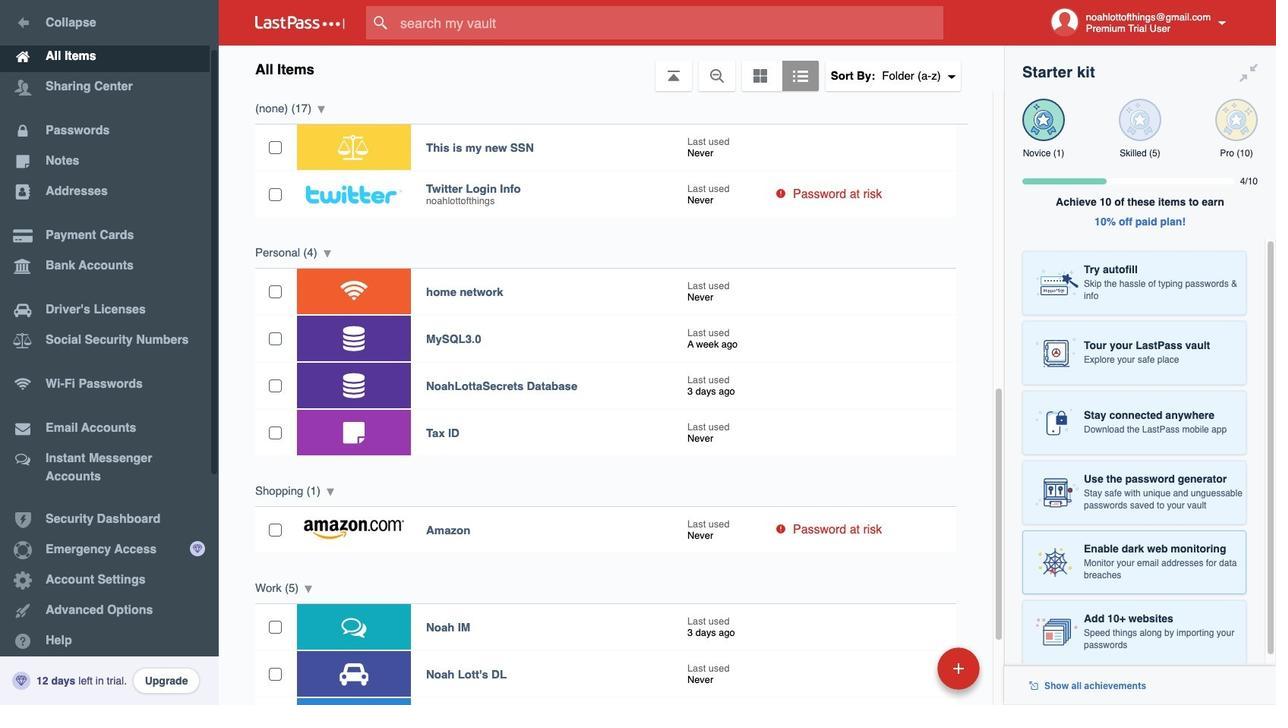 Task type: locate. For each thing, give the bounding box(es) containing it.
Search search field
[[366, 6, 973, 40]]

vault options navigation
[[219, 46, 1004, 91]]

new item element
[[833, 647, 985, 691]]

new item navigation
[[833, 643, 989, 706]]



Task type: describe. For each thing, give the bounding box(es) containing it.
main navigation navigation
[[0, 0, 219, 706]]

search my vault text field
[[366, 6, 973, 40]]

lastpass image
[[255, 16, 345, 30]]



